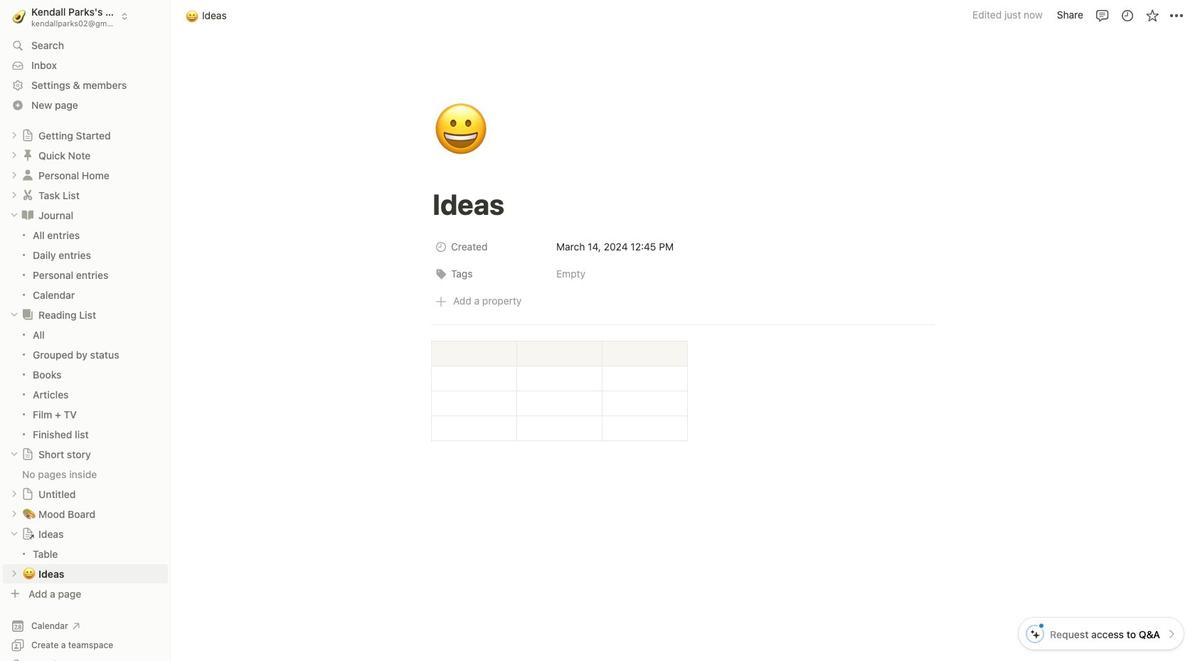 Task type: describe. For each thing, give the bounding box(es) containing it.
4 close image from the top
[[10, 530, 19, 538]]

1 row from the top
[[431, 235, 935, 262]]

😀 image
[[433, 94, 489, 167]]

3 open image from the top
[[10, 490, 19, 498]]

2 close image from the top
[[10, 310, 19, 319]]

group for 1st close "image"
[[0, 225, 171, 304]]

favorite image
[[1145, 8, 1160, 22]]

0 vertical spatial 😀 image
[[186, 7, 199, 24]]

1 vertical spatial 😀 image
[[23, 565, 36, 582]]

group for second close "image" from the top
[[0, 325, 171, 444]]

2 row from the top
[[431, 262, 935, 289]]

2 open image from the top
[[10, 171, 19, 180]]

1 close image from the top
[[10, 211, 19, 219]]



Task type: locate. For each thing, give the bounding box(es) containing it.
1 open image from the top
[[10, 151, 19, 160]]

group
[[0, 225, 171, 304], [0, 325, 171, 444]]

😀 image
[[186, 7, 199, 24], [23, 565, 36, 582]]

🎨 image
[[23, 505, 36, 522]]

close image
[[10, 211, 19, 219], [10, 310, 19, 319], [10, 450, 19, 458], [10, 530, 19, 538]]

1 horizontal spatial 😀 image
[[186, 7, 199, 24]]

open image
[[10, 151, 19, 160], [10, 191, 19, 199], [10, 510, 19, 518], [10, 569, 19, 578]]

3 close image from the top
[[10, 450, 19, 458]]

0 vertical spatial group
[[0, 225, 171, 304]]

1 vertical spatial open image
[[10, 171, 19, 180]]

2 open image from the top
[[10, 191, 19, 199]]

1 open image from the top
[[10, 131, 19, 140]]

2 group from the top
[[0, 325, 171, 444]]

1 vertical spatial group
[[0, 325, 171, 444]]

🥑 image
[[12, 7, 26, 25]]

2 vertical spatial open image
[[10, 490, 19, 498]]

page properties table
[[431, 235, 935, 289]]

open image
[[10, 131, 19, 140], [10, 171, 19, 180], [10, 490, 19, 498]]

updates image
[[1120, 8, 1135, 22]]

row
[[431, 235, 935, 262], [431, 262, 935, 289]]

3 open image from the top
[[10, 510, 19, 518]]

0 horizontal spatial 😀 image
[[23, 565, 36, 582]]

4 open image from the top
[[10, 569, 19, 578]]

comments image
[[1095, 8, 1110, 22]]

change page icon image
[[21, 129, 34, 142], [21, 148, 35, 162], [21, 168, 35, 182], [21, 188, 35, 202], [21, 208, 35, 222], [21, 308, 35, 322], [21, 448, 34, 461], [21, 488, 34, 500], [21, 527, 34, 540]]

1 group from the top
[[0, 225, 171, 304]]

0 vertical spatial open image
[[10, 131, 19, 140]]



Task type: vqa. For each thing, say whether or not it's contained in the screenshot.
fourth Open icon from the top of the page change page icon
no



